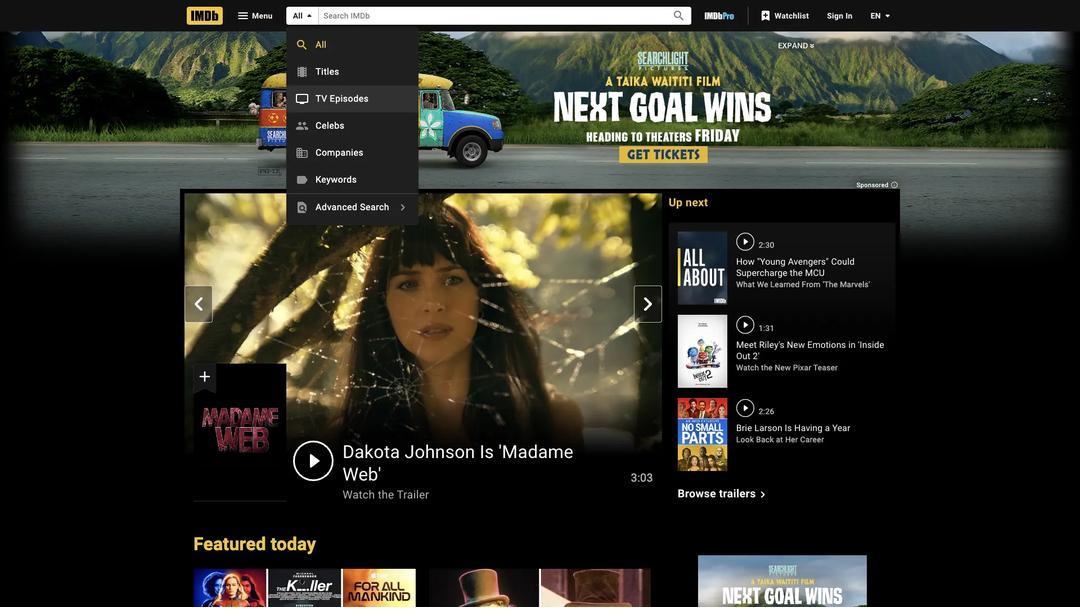 Task type: locate. For each thing, give the bounding box(es) containing it.
1 horizontal spatial all
[[316, 39, 327, 50]]

1 horizontal spatial is
[[785, 423, 793, 434]]

all right search icon
[[316, 39, 327, 50]]

3:03
[[631, 471, 654, 485]]

'madame
[[499, 442, 574, 463]]

the up learned
[[790, 268, 803, 279]]

dakota johnson is 'madame web' element
[[185, 194, 663, 502]]

the inside dakota johnson is 'madame web' element
[[378, 488, 394, 502]]

look
[[737, 436, 754, 445]]

1 vertical spatial watch
[[343, 488, 375, 502]]

tv
[[316, 93, 327, 104]]

browse trailers link
[[678, 487, 770, 502]]

watchlist
[[775, 11, 810, 20]]

featured
[[194, 534, 266, 555]]

0 vertical spatial watch
[[737, 364, 760, 373]]

1 horizontal spatial the
[[762, 364, 773, 373]]

menu button
[[227, 7, 282, 25]]

all
[[293, 11, 303, 20], [316, 39, 327, 50]]

watch the trailer
[[343, 488, 429, 502]]

advanced
[[316, 202, 358, 213]]

companies
[[316, 147, 364, 158]]

advanced search
[[316, 202, 389, 213]]

3 production art image from the left
[[665, 569, 887, 608]]

is right "johnson"
[[480, 442, 494, 463]]

chevron right image inside "advanced search" 'link'
[[396, 201, 410, 215]]

year
[[833, 423, 851, 434]]

featured today
[[194, 534, 316, 555]]

watch
[[737, 364, 760, 373], [343, 488, 375, 502]]

meet
[[737, 340, 757, 351]]

brie larson is having a year look back at her career
[[737, 423, 851, 445]]

1 vertical spatial is
[[480, 442, 494, 463]]

episodes
[[330, 93, 369, 104]]

'inside
[[859, 340, 885, 351]]

chevron right image down back
[[756, 488, 770, 502]]

0 horizontal spatial the
[[378, 488, 394, 502]]

1 vertical spatial new
[[775, 364, 791, 373]]

madame web image
[[194, 364, 287, 502], [194, 364, 287, 502]]

2 production art image from the left
[[429, 569, 651, 608]]

None field
[[319, 7, 660, 25]]

new left pixar
[[775, 364, 791, 373]]

johnson
[[405, 442, 475, 463]]

the left trailer
[[378, 488, 394, 502]]

0 horizontal spatial chevron right image
[[396, 201, 410, 215]]

1 vertical spatial all
[[316, 39, 327, 50]]

is for having
[[785, 423, 793, 434]]

dakota
[[343, 442, 400, 463]]

larson
[[755, 423, 783, 434]]

0 horizontal spatial all
[[293, 11, 303, 20]]

web'
[[343, 464, 382, 486]]

emotions
[[808, 340, 847, 351]]

sign in button
[[819, 6, 862, 26]]

0 vertical spatial chevron right image
[[396, 201, 410, 215]]

is inside the brie larson is having a year look back at her career
[[785, 423, 793, 434]]

0 vertical spatial all
[[293, 11, 303, 20]]

how
[[737, 257, 755, 267]]

new up pixar
[[787, 340, 806, 351]]

watch inside dakota johnson is 'madame web' element
[[343, 488, 375, 502]]

0 horizontal spatial production art image
[[194, 569, 416, 608]]

0 vertical spatial new
[[787, 340, 806, 351]]

1 horizontal spatial production art image
[[429, 569, 651, 608]]

0 horizontal spatial is
[[480, 442, 494, 463]]

watch down web'
[[343, 488, 375, 502]]

2'
[[753, 351, 760, 362]]

could
[[832, 257, 855, 267]]

group
[[194, 364, 287, 502], [194, 569, 416, 608], [429, 569, 651, 608], [665, 569, 887, 608]]

career
[[801, 436, 825, 445]]

is up the her
[[785, 423, 793, 434]]

all button
[[286, 7, 319, 25]]

2 horizontal spatial production art image
[[665, 569, 887, 608]]

1 horizontal spatial chevron right image
[[756, 488, 770, 502]]

2 vertical spatial the
[[378, 488, 394, 502]]

all inside button
[[293, 11, 303, 20]]

2:30
[[759, 241, 775, 250]]

sponsored content section
[[0, 0, 1081, 608]]

production art image
[[194, 569, 416, 608], [429, 569, 651, 608], [665, 569, 887, 608]]

en button
[[862, 6, 895, 26]]

2:26
[[759, 408, 775, 417]]

the inside how "young avengers" could supercharge the mcu what we learned from 'the marvels'
[[790, 268, 803, 279]]

marvels'
[[840, 280, 871, 289]]

keywords
[[316, 174, 357, 185]]

the
[[790, 268, 803, 279], [762, 364, 773, 373], [378, 488, 394, 502]]

submit search image
[[673, 9, 686, 23]]

the down riley's
[[762, 364, 773, 373]]

watch down out
[[737, 364, 760, 373]]

2 horizontal spatial the
[[790, 268, 803, 279]]

is
[[785, 423, 793, 434], [480, 442, 494, 463]]

is inside dakota johnson is 'madame web'
[[480, 442, 494, 463]]

1 vertical spatial the
[[762, 364, 773, 373]]

dakota johnson is 'madame web' image
[[185, 194, 663, 463]]

today
[[271, 534, 316, 555]]

menu containing all
[[286, 32, 419, 221]]

chevron right image
[[396, 201, 410, 215], [756, 488, 770, 502]]

movie image
[[295, 66, 309, 79]]

1 vertical spatial chevron right image
[[756, 488, 770, 502]]

menu
[[286, 32, 419, 221]]

None search field
[[286, 7, 692, 226]]

1 horizontal spatial watch
[[737, 364, 760, 373]]

new
[[787, 340, 806, 351], [775, 364, 791, 373]]

arrow drop down image
[[882, 9, 895, 23]]

tv episodes
[[316, 93, 369, 104]]

chevron right image inside browse trailers link
[[756, 488, 770, 502]]

chevron right image right search
[[396, 201, 410, 215]]

home image
[[187, 7, 223, 25]]

from
[[802, 280, 821, 289]]

0 vertical spatial the
[[790, 268, 803, 279]]

all inside menu
[[316, 39, 327, 50]]

0 vertical spatial is
[[785, 423, 793, 434]]

learned
[[771, 280, 800, 289]]

at
[[777, 436, 784, 445]]

all up search icon
[[293, 11, 303, 20]]

0 horizontal spatial watch
[[343, 488, 375, 502]]

brie
[[737, 423, 753, 434]]



Task type: vqa. For each thing, say whether or not it's contained in the screenshot.


Task type: describe. For each thing, give the bounding box(es) containing it.
dakota johnson is 'madame web' group
[[185, 194, 663, 502]]

business image
[[295, 147, 309, 160]]

find in page image
[[295, 201, 309, 215]]

trailer
[[397, 488, 429, 502]]

en
[[871, 11, 882, 20]]

what
[[737, 280, 755, 289]]

meet riley's new emotions in 'inside out 2' watch the new pixar teaser
[[737, 340, 885, 373]]

up
[[669, 196, 683, 209]]

"young
[[758, 257, 786, 267]]

search
[[360, 202, 389, 213]]

supercharge
[[737, 268, 788, 279]]

#310 - brie larson image
[[678, 399, 728, 472]]

how young avengers could supercharge the mcu's future image
[[678, 232, 728, 305]]

television image
[[295, 93, 309, 106]]

the inside meet riley's new emotions in 'inside out 2' watch the new pixar teaser
[[762, 364, 773, 373]]

sign in
[[828, 11, 853, 20]]

chevron right inline image
[[642, 298, 655, 311]]

sponsored
[[857, 182, 891, 189]]

how "young avengers" could supercharge the mcu what we learned from 'the marvels'
[[737, 257, 871, 289]]

avengers"
[[789, 257, 829, 267]]

chevron left inline image
[[192, 298, 205, 311]]

browse trailers
[[678, 487, 756, 501]]

riley's
[[760, 340, 785, 351]]

titles
[[316, 66, 339, 77]]

menu
[[252, 11, 273, 20]]

in
[[849, 340, 856, 351]]

browse
[[678, 487, 717, 501]]

next
[[686, 196, 709, 209]]

advanced search link
[[286, 194, 419, 221]]

'the
[[823, 280, 838, 289]]

people image
[[295, 120, 309, 133]]

watch inside meet riley's new emotions in 'inside out 2' watch the new pixar teaser
[[737, 364, 760, 373]]

up next
[[669, 196, 709, 209]]

teaser
[[814, 364, 838, 373]]

sign
[[828, 11, 844, 20]]

pixar
[[793, 364, 812, 373]]

search image
[[295, 38, 309, 52]]

we
[[758, 280, 769, 289]]

none search field containing all
[[286, 7, 692, 226]]

arrow drop down image
[[303, 9, 317, 23]]

watchlist image
[[759, 9, 773, 23]]

celebs
[[316, 120, 345, 131]]

trailers
[[720, 487, 756, 501]]

having
[[795, 423, 823, 434]]

label image
[[295, 174, 309, 187]]

in
[[846, 11, 853, 20]]

out
[[737, 351, 751, 362]]

1:31
[[759, 324, 775, 333]]

dakota johnson is 'madame web'
[[343, 442, 574, 486]]

is for 'madame
[[480, 442, 494, 463]]

a
[[826, 423, 831, 434]]

watchlist button
[[754, 6, 819, 26]]

Search IMDb text field
[[319, 7, 660, 25]]

her
[[786, 436, 799, 445]]

mcu
[[806, 268, 825, 279]]

back
[[757, 436, 774, 445]]

menu image
[[236, 9, 250, 23]]

1 production art image from the left
[[194, 569, 416, 608]]

inside out 2 image
[[678, 315, 728, 389]]



